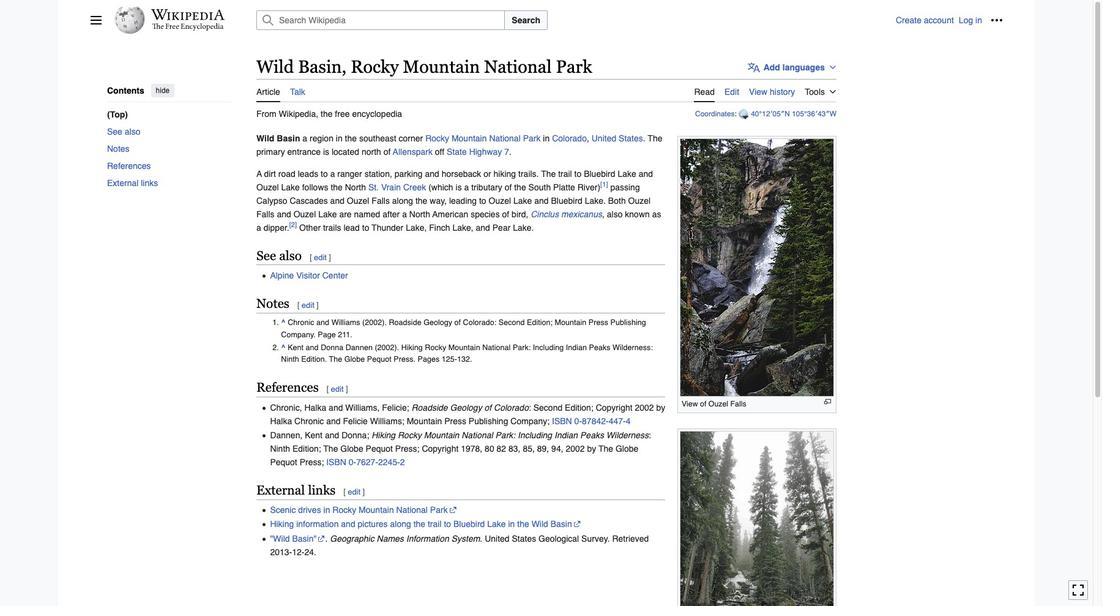 Task type: describe. For each thing, give the bounding box(es) containing it.
references inside wild basin, rocky mountain national park element
[[257, 381, 319, 395]]

[ edit ] for external links
[[344, 487, 365, 497]]

chronic, halka and williams, felicie; roadside geology of colorado
[[270, 403, 529, 412]]

edit for references
[[331, 385, 344, 394]]

0 horizontal spatial press;
[[300, 457, 324, 467]]

view history link
[[750, 79, 796, 101]]

geology for colorado
[[450, 403, 482, 412]]

1 vertical spatial pequot
[[366, 444, 393, 454]]

12-
[[292, 547, 305, 557]]

to inside [2] other trails lead to thunder lake, finch lake, and pear lake.
[[362, 223, 370, 232]]

roadside for felicie;
[[412, 403, 448, 412]]

the up isbn 0-7627-2245-2
[[324, 444, 338, 454]]

st. vrain creek (which is a tributary of the south platte river) [1]
[[369, 180, 608, 192]]

united inside . geographic names information system . united states geological survey . retrieved 2013-12-24 .
[[485, 534, 510, 544]]

see also inside wild basin, rocky mountain national park element
[[257, 248, 302, 263]]

dannen
[[346, 343, 373, 352]]

passing
[[611, 182, 640, 192]]

0 horizontal spatial links
[[141, 178, 158, 188]]

chronic inside : second edition; copyright 2002 by halka chronic and felicie williams; mountain press publishing company;
[[295, 416, 324, 426]]

felicie
[[343, 416, 368, 426]]

horseback
[[442, 169, 482, 179]]

names
[[377, 534, 404, 544]]

0 vertical spatial park
[[556, 57, 593, 77]]

see inside see also link
[[107, 126, 122, 136]]

: for : second edition; copyright 2002 by halka chronic and felicie williams; mountain press publishing company;
[[529, 403, 531, 412]]

1 vertical spatial hiking
[[372, 430, 396, 440]]

0 vertical spatial states
[[619, 133, 643, 143]]

edition; for 94,
[[293, 444, 321, 454]]

show location on an interactive map image
[[739, 109, 752, 119]]

dannen,
[[270, 430, 303, 440]]

second inside ^ chronic and williams (2002). roadside geology of colorado: second edition; mountain press publishing company. page 211. ^ kent and donna dannen (2002). hiking rocky mountain national park: including indian peaks wilderness: ninth edition. the globe pequot press. pages 125-132.
[[499, 318, 525, 327]]

system
[[452, 534, 480, 544]]

1 vertical spatial colorado
[[494, 403, 529, 412]]

company;
[[511, 416, 550, 426]]

7
[[505, 147, 509, 156]]

to right leads
[[321, 169, 328, 179]]

free
[[335, 109, 350, 119]]

southeast
[[359, 133, 397, 143]]

0- for 87842-
[[575, 416, 582, 426]]

finch
[[429, 223, 450, 232]]

trail inside a dirt road leads to a ranger station, parking and horseback or hiking trails. the trail to bluebird lake and ouzel lake follows the north
[[559, 169, 572, 179]]

isbn 0-87842-447-4
[[552, 416, 631, 426]]

personal tools navigation
[[896, 10, 1007, 30]]

211.
[[338, 330, 353, 339]]

menu image
[[90, 14, 102, 26]]

lake up trails
[[319, 209, 337, 219]]

in up . geographic names information system . united states geological survey . retrieved 2013-12-24 .
[[509, 520, 515, 529]]

lake. inside passing calypso cascades and ouzel falls along the way, leading to ouzel lake and bluebird lake. both ouzel falls and ouzel lake are named after a north american species of bird,
[[585, 196, 606, 205]]

: ninth edition; the globe pequot press; copyright 1978, 80 82 83, 85, 89, 94, 2002 by the globe pequot press;
[[270, 430, 652, 467]]

north inside passing calypso cascades and ouzel falls along the way, leading to ouzel lake and bluebird lake. both ouzel falls and ouzel lake are named after a north american species of bird,
[[410, 209, 431, 219]]

alpine visitor center link
[[270, 270, 348, 280]]

geographic
[[330, 534, 375, 544]]

off
[[435, 147, 445, 156]]

and up 'passing'
[[639, 169, 653, 179]]

in left colorado link
[[543, 133, 550, 143]]

^ chronic and williams (2002). roadside geology of colorado: second edition; mountain press publishing company. page 211. ^ kent and donna dannen (2002). hiking rocky mountain national park: including indian peaks wilderness: ninth edition. the globe pequot press. pages 125-132.
[[281, 318, 653, 364]]

the inside ^ chronic and williams (2002). roadside geology of colorado: second edition; mountain press publishing company. page 211. ^ kent and donna dannen (2002). hiking rocky mountain national park: including indian peaks wilderness: ninth edition. the globe pequot press. pages 125-132.
[[329, 355, 342, 364]]

[ for external links
[[344, 487, 346, 497]]

both
[[609, 196, 626, 205]]

1 ^ from the top
[[281, 318, 286, 327]]

. geographic names information system . united states geological survey . retrieved 2013-12-24 .
[[270, 534, 649, 557]]

[2] other trails lead to thunder lake, finch lake, and pear lake.
[[289, 220, 534, 232]]

hiking inside scenic drives in rocky mountain national park hiking information and pictures along the trail to bluebird lake in the wild basin
[[270, 520, 294, 529]]

0 horizontal spatial basin
[[277, 133, 300, 143]]

the inside a dirt road leads to a ranger station, parking and horseback or hiking trails. the trail to bluebird lake and ouzel lake follows the north
[[331, 182, 343, 192]]

89,
[[537, 444, 549, 454]]

st.
[[369, 182, 379, 192]]

bluebird inside scenic drives in rocky mountain national park hiking information and pictures along the trail to bluebird lake in the wild basin
[[454, 520, 485, 529]]

a
[[257, 169, 262, 179]]

links inside wild basin, rocky mountain national park element
[[308, 483, 336, 498]]

and inside scenic drives in rocky mountain national park hiking information and pictures along the trail to bluebird lake in the wild basin
[[341, 520, 356, 529]]

from
[[257, 109, 277, 119]]

wilderness
[[607, 430, 649, 440]]

pictures
[[358, 520, 388, 529]]

contents
[[107, 86, 144, 96]]

0 vertical spatial (2002).
[[363, 318, 387, 327]]

indian inside ^ chronic and williams (2002). roadside geology of colorado: second edition; mountain press publishing company. page 211. ^ kent and donna dannen (2002). hiking rocky mountain national park: including indian peaks wilderness: ninth edition. the globe pequot press. pages 125-132.
[[566, 343, 587, 352]]

1 vertical spatial park:
[[496, 430, 516, 440]]

of for (which
[[505, 182, 512, 192]]

and up "edition."
[[306, 343, 319, 352]]

wild for wild basin a region in the southeast corner rocky mountain national park in colorado , united states
[[257, 133, 275, 143]]

and up (which on the top of page
[[425, 169, 440, 179]]

coordinates :
[[696, 109, 739, 118]]

105°36′43″w
[[792, 109, 837, 118]]

state
[[447, 147, 467, 156]]

(top)
[[107, 109, 128, 119]]

0 vertical spatial :
[[735, 109, 737, 118]]

wild basin, rocky mountain national park element
[[257, 102, 837, 606]]

press.
[[394, 355, 416, 364]]

rocky inside scenic drives in rocky mountain national park hiking information and pictures along the trail to bluebird lake in the wild basin
[[333, 505, 357, 515]]

press for williams;
[[445, 416, 467, 426]]

and inside [2] other trails lead to thunder lake, finch lake, and pear lake.
[[476, 223, 490, 232]]

colorado link
[[552, 133, 587, 143]]

[ for references
[[327, 385, 329, 394]]

create account link
[[896, 15, 955, 25]]

corner
[[399, 133, 423, 143]]

and up page
[[317, 318, 330, 327]]

national up 1978, at the left bottom of the page
[[462, 430, 493, 440]]

edit link
[[725, 79, 740, 101]]

colorado:
[[463, 318, 497, 327]]

globe inside ^ chronic and williams (2002). roadside geology of colorado: second edition; mountain press publishing company. page 211. ^ kent and donna dannen (2002). hiking rocky mountain national park: including indian peaks wilderness: ninth edition. the globe pequot press. pages 125-132.
[[345, 355, 365, 364]]

log in and more options image
[[991, 14, 1004, 26]]

entrance
[[288, 147, 321, 156]]

center
[[323, 270, 348, 280]]

edition.
[[301, 355, 327, 364]]

view of ouzel falls
[[682, 399, 747, 408]]

known
[[625, 209, 650, 219]]

edit for external links
[[348, 487, 361, 497]]

roadside for (2002).
[[389, 318, 422, 327]]

to up river)
[[575, 169, 582, 179]]

view for view history
[[750, 87, 768, 97]]

] for notes
[[317, 300, 319, 310]]

scenic
[[270, 505, 296, 515]]

a inside ', also known as a dipper.'
[[257, 223, 261, 232]]

0 vertical spatial external links
[[107, 178, 158, 188]]

mountain inside : second edition; copyright 2002 by halka chronic and felicie williams; mountain press publishing company;
[[407, 416, 442, 426]]

83,
[[509, 444, 521, 454]]

felicie;
[[382, 403, 409, 412]]

rocky inside ^ chronic and williams (2002). roadside geology of colorado: second edition; mountain press publishing company. page 211. ^ kent and donna dannen (2002). hiking rocky mountain national park: including indian peaks wilderness: ninth edition. the globe pequot press. pages 125-132.
[[425, 343, 447, 352]]

0 vertical spatial notes
[[107, 144, 130, 153]]

the inside passing calypso cascades and ouzel falls along the way, leading to ouzel lake and bluebird lake. both ouzel falls and ouzel lake are named after a north american species of bird,
[[416, 196, 428, 205]]

0 horizontal spatial see also
[[107, 126, 141, 136]]

lake down "road"
[[281, 182, 300, 192]]

cinclus mexicanus
[[531, 209, 603, 219]]

allenspark off state highway 7 .
[[393, 147, 512, 156]]

edit link for external links
[[348, 487, 361, 497]]

rocky down search wikipedia search field
[[351, 57, 399, 77]]

the free encyclopedia image
[[152, 23, 224, 31]]

1 vertical spatial kent
[[305, 430, 323, 440]]

create
[[896, 15, 922, 25]]

basin,
[[298, 57, 347, 77]]

globe down donna;
[[341, 444, 364, 454]]

in up located
[[336, 133, 343, 143]]

^ link for chronic and williams (2002). roadside geology of colorado: second edition; mountain press publishing company. page 211.
[[281, 318, 286, 327]]

, inside ', also known as a dipper.'
[[603, 209, 605, 219]]

0 horizontal spatial falls
[[257, 209, 275, 219]]

2 lake, from the left
[[453, 223, 474, 232]]

isbn for isbn 0-7627-2245-2
[[327, 457, 347, 467]]

[2] link
[[289, 220, 297, 229]]

leads
[[298, 169, 319, 179]]

[ edit ] for references
[[327, 385, 348, 394]]

tools
[[805, 87, 825, 97]]

including inside ^ chronic and williams (2002). roadside geology of colorado: second edition; mountain press publishing company. page 211. ^ kent and donna dannen (2002). hiking rocky mountain national park: including indian peaks wilderness: ninth edition. the globe pequot press. pages 125-132.
[[533, 343, 564, 352]]

. inside . the primary entrance is located north of
[[643, 133, 646, 143]]

in up information
[[324, 505, 330, 515]]

1 horizontal spatial park
[[523, 133, 541, 143]]

edition; for company;
[[565, 403, 594, 412]]

view for view of ouzel falls
[[682, 399, 698, 408]]

(which
[[429, 182, 454, 192]]

see also link
[[107, 123, 232, 140]]

donna
[[321, 343, 344, 352]]

of for williams
[[455, 318, 461, 327]]

1978,
[[461, 444, 483, 454]]

a inside a dirt road leads to a ranger station, parking and horseback or hiking trails. the trail to bluebird lake and ouzel lake follows the north
[[330, 169, 335, 179]]

0- for 7627-
[[349, 457, 357, 467]]

[ edit ] for notes
[[298, 300, 319, 310]]

lake inside scenic drives in rocky mountain national park hiking information and pictures along the trail to bluebird lake in the wild basin
[[488, 520, 506, 529]]

dannen, kent and donna; hiking rocky mountain national park: including indian peaks wilderness
[[270, 430, 649, 440]]

and left donna;
[[325, 430, 339, 440]]

along inside scenic drives in rocky mountain national park hiking information and pictures along the trail to bluebird lake in the wild basin
[[390, 520, 411, 529]]

hide button
[[151, 84, 175, 97]]

donna;
[[342, 430, 369, 440]]

lake up the bird, in the left of the page
[[514, 196, 532, 205]]

0 horizontal spatial ,
[[587, 133, 590, 143]]

of inside passing calypso cascades and ouzel falls along the way, leading to ouzel lake and bluebird lake. both ouzel falls and ouzel lake are named after a north american species of bird,
[[502, 209, 510, 219]]

pages
[[418, 355, 440, 364]]

information
[[296, 520, 339, 529]]

publishing for edition;
[[611, 318, 646, 327]]

coordinates link
[[696, 109, 735, 118]]

2 vertical spatial pequot
[[270, 457, 297, 467]]

copyright inside : second edition; copyright 2002 by halka chronic and felicie williams; mountain press publishing company;
[[596, 403, 633, 412]]

edit for notes
[[302, 300, 315, 310]]

wild inside scenic drives in rocky mountain national park hiking information and pictures along the trail to bluebird lake in the wild basin
[[532, 520, 549, 529]]

0 vertical spatial colorado
[[552, 133, 587, 143]]

of for williams,
[[485, 403, 492, 412]]

and up [2] link
[[277, 209, 291, 219]]

hiking inside ^ chronic and williams (2002). roadside geology of colorado: second edition; mountain press publishing company. page 211. ^ kent and donna dannen (2002). hiking rocky mountain national park: including indian peaks wilderness: ninth edition. the globe pequot press. pages 125-132.
[[402, 343, 423, 352]]

mexicanus
[[562, 209, 603, 219]]

retrieved
[[613, 534, 649, 544]]

ouzel inside a dirt road leads to a ranger station, parking and horseback or hiking trails. the trail to bluebird lake and ouzel lake follows the north
[[257, 182, 279, 192]]

] for see also
[[329, 253, 331, 262]]

press for edition;
[[589, 318, 609, 327]]

st. vrain creek link
[[369, 182, 426, 192]]

external inside wild basin, rocky mountain national park element
[[257, 483, 305, 498]]

: for : ninth edition; the globe pequot press; copyright 1978, 80 82 83, 85, 89, 94, 2002 by the globe pequot press;
[[649, 430, 652, 440]]

7627-
[[357, 457, 378, 467]]

2 vertical spatial also
[[279, 248, 302, 263]]

and up are
[[330, 196, 345, 205]]

north inside a dirt road leads to a ranger station, parking and horseback or hiking trails. the trail to bluebird lake and ouzel lake follows the north
[[345, 182, 366, 192]]

dipper.
[[264, 223, 289, 232]]

national down search button
[[485, 57, 552, 77]]

2 vertical spatial falls
[[731, 399, 747, 408]]

85,
[[523, 444, 535, 454]]

] for external links
[[363, 487, 365, 497]]

the down wilderness
[[599, 444, 614, 454]]

rocky down williams; on the left bottom of page
[[398, 430, 422, 440]]

24
[[305, 547, 314, 557]]

north
[[362, 147, 381, 156]]

1 horizontal spatial halka
[[305, 403, 327, 412]]

[ for see also
[[310, 253, 312, 262]]

along inside passing calypso cascades and ouzel falls along the way, leading to ouzel lake and bluebird lake. both ouzel falls and ouzel lake are named after a north american species of bird,
[[392, 196, 413, 205]]

dirt
[[264, 169, 276, 179]]



Task type: locate. For each thing, give the bounding box(es) containing it.
0 horizontal spatial publishing
[[469, 416, 509, 426]]

edition; inside : second edition; copyright 2002 by halka chronic and felicie williams; mountain press publishing company;
[[565, 403, 594, 412]]

0 vertical spatial edition;
[[527, 318, 553, 327]]

:
[[735, 109, 737, 118], [529, 403, 531, 412], [649, 430, 652, 440]]

of for entrance
[[384, 147, 391, 156]]

fullscreen image
[[1073, 584, 1085, 597]]

edition; right colorado: at the left
[[527, 318, 553, 327]]

a
[[303, 133, 307, 143], [330, 169, 335, 179], [464, 182, 469, 192], [402, 209, 407, 219], [257, 223, 261, 232]]

search
[[512, 15, 541, 25]]

languages
[[783, 62, 825, 72]]

rocky
[[351, 57, 399, 77], [426, 133, 449, 143], [425, 343, 447, 352], [398, 430, 422, 440], [333, 505, 357, 515]]

1 vertical spatial basin
[[551, 520, 572, 529]]

1 vertical spatial states
[[512, 534, 537, 544]]

0 vertical spatial links
[[141, 178, 158, 188]]

] up 'center'
[[329, 253, 331, 262]]

of inside st. vrain creek (which is a tributary of the south platte river) [1]
[[505, 182, 512, 192]]

0 horizontal spatial external
[[107, 178, 139, 188]]

[ edit ] up williams,
[[327, 385, 348, 394]]

1 horizontal spatial lake.
[[585, 196, 606, 205]]

cascades
[[290, 196, 328, 205]]

copyright
[[596, 403, 633, 412], [422, 444, 459, 454]]

search button
[[505, 10, 548, 30]]

Search Wikipedia search field
[[257, 10, 505, 30]]

1 vertical spatial halka
[[270, 416, 292, 426]]

park up trails. at the left top
[[523, 133, 541, 143]]

press; up 2
[[395, 444, 420, 454]]

0 horizontal spatial north
[[345, 182, 366, 192]]

lake up 'passing'
[[618, 169, 637, 179]]

by
[[657, 403, 666, 412], [588, 444, 597, 454]]

primary
[[257, 147, 285, 156]]

and up geographic
[[341, 520, 356, 529]]

bluebird inside passing calypso cascades and ouzel falls along the way, leading to ouzel lake and bluebird lake. both ouzel falls and ouzel lake are named after a north american species of bird,
[[551, 196, 583, 205]]

0 horizontal spatial external links
[[107, 178, 158, 188]]

external links inside wild basin, rocky mountain national park element
[[257, 483, 336, 498]]

0 vertical spatial ninth
[[281, 355, 299, 364]]

0 vertical spatial basin
[[277, 133, 300, 143]]

^ up company.
[[281, 318, 286, 327]]

of inside ^ chronic and williams (2002). roadside geology of colorado: second edition; mountain press publishing company. page 211. ^ kent and donna dannen (2002). hiking rocky mountain national park: including indian peaks wilderness: ninth edition. the globe pequot press. pages 125-132.
[[455, 318, 461, 327]]

is for (which
[[456, 182, 462, 192]]

second up company;
[[534, 403, 563, 412]]

a up entrance
[[303, 133, 307, 143]]

and left felicie
[[327, 416, 341, 426]]

wikipedia image
[[151, 9, 225, 20]]

0 horizontal spatial also
[[125, 126, 141, 136]]

thunder
[[372, 223, 404, 232]]

lake.
[[585, 196, 606, 205], [513, 223, 534, 232]]

0 horizontal spatial references
[[107, 161, 151, 170]]

1 vertical spatial indian
[[555, 430, 578, 440]]

^ link down company.
[[281, 343, 286, 352]]

region
[[310, 133, 334, 143]]

williams,
[[346, 403, 380, 412]]

1 vertical spatial along
[[390, 520, 411, 529]]

talk
[[290, 87, 305, 97]]

references
[[107, 161, 151, 170], [257, 381, 319, 395]]

rocky up pages
[[425, 343, 447, 352]]

[ edit ] for see also
[[310, 253, 331, 262]]

wild up geological
[[532, 520, 549, 529]]

1 horizontal spatial isbn
[[552, 416, 572, 426]]

0 vertical spatial references
[[107, 161, 151, 170]]

2 ^ link from the top
[[281, 343, 286, 352]]

log in link
[[959, 15, 983, 25]]

1 horizontal spatial colorado
[[552, 133, 587, 143]]

and inside : second edition; copyright 2002 by halka chronic and felicie williams; mountain press publishing company;
[[327, 416, 341, 426]]

1 ^ link from the top
[[281, 318, 286, 327]]

pequot down dannen,
[[270, 457, 297, 467]]

0 horizontal spatial united
[[485, 534, 510, 544]]

notes down (top)
[[107, 144, 130, 153]]

edit for see also
[[314, 253, 327, 262]]

1 horizontal spatial ,
[[603, 209, 605, 219]]

0 vertical spatial publishing
[[611, 318, 646, 327]]

2013-
[[270, 547, 292, 557]]

wild up article link
[[257, 57, 294, 77]]

indian left wilderness:
[[566, 343, 587, 352]]

allenspark
[[393, 147, 433, 156]]

publishing for williams;
[[469, 416, 509, 426]]

1 horizontal spatial copyright
[[596, 403, 633, 412]]

0-
[[575, 416, 582, 426], [349, 457, 357, 467]]

the inside st. vrain creek (which is a tributary of the south platte river) [1]
[[515, 182, 526, 192]]

lake. down the bird, in the left of the page
[[513, 223, 534, 232]]

0 vertical spatial roadside
[[389, 318, 422, 327]]

] up williams,
[[346, 385, 348, 394]]

1 horizontal spatial edition;
[[527, 318, 553, 327]]

in inside 'personal tools' navigation
[[976, 15, 983, 25]]

globe down wilderness
[[616, 444, 639, 454]]

[ up scenic drives in rocky mountain national park link
[[344, 487, 346, 497]]

copyright up '447-'
[[596, 403, 633, 412]]

1 horizontal spatial trail
[[559, 169, 572, 179]]

or
[[484, 169, 492, 179]]

company.
[[281, 330, 316, 339]]

a up leading
[[464, 182, 469, 192]]

references link
[[107, 157, 232, 174]]

to inside passing calypso cascades and ouzel falls along the way, leading to ouzel lake and bluebird lake. both ouzel falls and ouzel lake are named after a north american species of bird,
[[479, 196, 487, 205]]

1 vertical spatial see
[[257, 248, 276, 263]]

1 horizontal spatial hiking
[[372, 430, 396, 440]]

isbn for isbn 0-87842-447-4
[[552, 416, 572, 426]]

is down the horseback
[[456, 182, 462, 192]]

see also down (top)
[[107, 126, 141, 136]]

wild basin, rocky mountain national park main content
[[252, 55, 1004, 606]]

the inside . the primary entrance is located north of
[[648, 133, 663, 143]]

ninth inside : ninth edition; the globe pequot press; copyright 1978, 80 82 83, 85, 89, 94, 2002 by the globe pequot press;
[[270, 444, 290, 454]]

also down both
[[607, 209, 623, 219]]

publishing up '80'
[[469, 416, 509, 426]]

the inside a dirt road leads to a ranger station, parking and horseback or hiking trails. the trail to bluebird lake and ouzel lake follows the north
[[541, 169, 556, 179]]

united right system
[[485, 534, 510, 544]]

pear
[[493, 223, 511, 232]]

leading
[[449, 196, 477, 205]]

trail inside scenic drives in rocky mountain national park hiking information and pictures along the trail to bluebird lake in the wild basin
[[428, 520, 442, 529]]

0 horizontal spatial notes
[[107, 144, 130, 153]]

1 vertical spatial links
[[308, 483, 336, 498]]

bluebird inside a dirt road leads to a ranger station, parking and horseback or hiking trails. the trail to bluebird lake and ouzel lake follows the north
[[584, 169, 616, 179]]

publishing inside ^ chronic and williams (2002). roadside geology of colorado: second edition; mountain press publishing company. page 211. ^ kent and donna dannen (2002). hiking rocky mountain national park: including indian peaks wilderness: ninth edition. the globe pequot press. pages 125-132.
[[611, 318, 646, 327]]

references up chronic,
[[257, 381, 319, 395]]

1 vertical spatial is
[[456, 182, 462, 192]]

0 horizontal spatial copyright
[[422, 444, 459, 454]]

1 horizontal spatial basin
[[551, 520, 572, 529]]

edit link up 'alpine visitor center'
[[314, 253, 327, 262]]

edit link for see also
[[314, 253, 327, 262]]

second right colorado: at the left
[[499, 318, 525, 327]]

park: inside ^ chronic and williams (2002). roadside geology of colorado: second edition; mountain press publishing company. page 211. ^ kent and donna dannen (2002). hiking rocky mountain national park: including indian peaks wilderness: ninth edition. the globe pequot press. pages 125-132.
[[513, 343, 531, 352]]

1 horizontal spatial falls
[[372, 196, 390, 205]]

1 vertical spatial press
[[445, 416, 467, 426]]

isbn up 94,
[[552, 416, 572, 426]]

wilderness:
[[613, 343, 653, 352]]

82
[[497, 444, 507, 454]]

0 vertical spatial indian
[[566, 343, 587, 352]]

publishing
[[611, 318, 646, 327], [469, 416, 509, 426]]

edit link up scenic drives in rocky mountain national park link
[[348, 487, 361, 497]]

0 horizontal spatial hiking
[[270, 520, 294, 529]]

edition; down dannen,
[[293, 444, 321, 454]]

and down 'south'
[[535, 196, 549, 205]]

and down species
[[476, 223, 490, 232]]

0 horizontal spatial states
[[512, 534, 537, 544]]

1 horizontal spatial links
[[308, 483, 336, 498]]

passing calypso cascades and ouzel falls along the way, leading to ouzel lake and bluebird lake. both ouzel falls and ouzel lake are named after a north american species of bird,
[[257, 182, 651, 219]]

isbn 0-7627-2245-2
[[327, 457, 405, 467]]

species
[[471, 209, 500, 219]]

national inside scenic drives in rocky mountain national park hiking information and pictures along the trail to bluebird lake in the wild basin
[[397, 505, 428, 515]]

1 vertical spatial second
[[534, 403, 563, 412]]

2 ^ from the top
[[281, 343, 286, 352]]

1 vertical spatial ^ link
[[281, 343, 286, 352]]

read link
[[695, 79, 715, 102]]

along down st. vrain creek link
[[392, 196, 413, 205]]

bluebird up system
[[454, 520, 485, 529]]

river)
[[578, 182, 601, 192]]

highway
[[469, 147, 502, 156]]

is inside st. vrain creek (which is a tributary of the south platte river) [1]
[[456, 182, 462, 192]]

1 horizontal spatial states
[[619, 133, 643, 143]]

read
[[695, 87, 715, 97]]

information
[[406, 534, 449, 544]]

edit up felicie
[[331, 385, 344, 394]]

0 vertical spatial copyright
[[596, 403, 633, 412]]

Search search field
[[242, 10, 896, 30]]

1 horizontal spatial united
[[592, 133, 617, 143]]

0 vertical spatial press;
[[395, 444, 420, 454]]

by inside : ninth edition; the globe pequot press; copyright 1978, 80 82 83, 85, 89, 94, 2002 by the globe pequot press;
[[588, 444, 597, 454]]

national down colorado: at the left
[[483, 343, 511, 352]]

0 horizontal spatial by
[[588, 444, 597, 454]]

2 vertical spatial edition;
[[293, 444, 321, 454]]

isbn link
[[552, 416, 572, 426], [327, 457, 347, 467]]

edit link for references
[[331, 385, 344, 394]]

0 horizontal spatial lake,
[[406, 223, 427, 232]]

chronic up company.
[[288, 318, 315, 327]]

1 horizontal spatial lake,
[[453, 223, 474, 232]]

language progressive image
[[748, 61, 760, 73]]

0 vertical spatial north
[[345, 182, 366, 192]]

national inside ^ chronic and williams (2002). roadside geology of colorado: second edition; mountain press publishing company. page 211. ^ kent and donna dannen (2002). hiking rocky mountain national park: including indian peaks wilderness: ninth edition. the globe pequot press. pages 125-132.
[[483, 343, 511, 352]]

edit link for notes
[[302, 300, 315, 310]]

the right united states link on the top right of the page
[[648, 133, 663, 143]]

"wild
[[270, 534, 290, 544]]

by inside : second edition; copyright 2002 by halka chronic and felicie williams; mountain press publishing company;
[[657, 403, 666, 412]]

williams;
[[370, 416, 405, 426]]

geology for colorado:
[[424, 318, 453, 327]]

globe
[[345, 355, 365, 364], [341, 444, 364, 454], [616, 444, 639, 454]]

notes inside wild basin, rocky mountain national park element
[[257, 296, 290, 311]]

1 vertical spatial external links
[[257, 483, 336, 498]]

national
[[485, 57, 552, 77], [490, 133, 521, 143], [483, 343, 511, 352], [462, 430, 493, 440], [397, 505, 428, 515]]

united
[[592, 133, 617, 143], [485, 534, 510, 544]]

view inside wild basin, rocky mountain national park element
[[682, 399, 698, 408]]

edit
[[314, 253, 327, 262], [302, 300, 315, 310], [331, 385, 344, 394], [348, 487, 361, 497]]

copyright inside : ninth edition; the globe pequot press; copyright 1978, 80 82 83, 85, 89, 94, 2002 by the globe pequot press;
[[422, 444, 459, 454]]

2002 up wilderness
[[635, 403, 654, 412]]

press; down dannen,
[[300, 457, 324, 467]]

0 vertical spatial second
[[499, 318, 525, 327]]

station,
[[365, 169, 392, 179]]

mountain inside scenic drives in rocky mountain national park hiking information and pictures along the trail to bluebird lake in the wild basin
[[359, 505, 394, 515]]

0 horizontal spatial trail
[[428, 520, 442, 529]]

other
[[299, 223, 321, 232]]

geological
[[539, 534, 579, 544]]

trails.
[[519, 169, 539, 179]]

2 horizontal spatial falls
[[731, 399, 747, 408]]

external links up scenic
[[257, 483, 336, 498]]

creek
[[404, 182, 426, 192]]

see down (top)
[[107, 126, 122, 136]]

rocky mountain national park link
[[426, 133, 541, 143]]

, also known as a dipper.
[[257, 209, 662, 232]]

edit link up felicie
[[331, 385, 344, 394]]

links
[[141, 178, 158, 188], [308, 483, 336, 498]]

[ for notes
[[298, 300, 300, 310]]

national up hiking information and pictures along the trail to bluebird lake in the wild basin link
[[397, 505, 428, 515]]

pequot down the dannen
[[367, 355, 392, 364]]

1 lake, from the left
[[406, 223, 427, 232]]

create account log in
[[896, 15, 983, 25]]

is inside . the primary entrance is located north of
[[323, 147, 329, 156]]

0 horizontal spatial second
[[499, 318, 525, 327]]

, down the [1] link
[[603, 209, 605, 219]]

article
[[257, 87, 280, 97]]

1 vertical spatial peaks
[[581, 430, 604, 440]]

ninth inside ^ chronic and williams (2002). roadside geology of colorado: second edition; mountain press publishing company. page 211. ^ kent and donna dannen (2002). hiking rocky mountain national park: including indian peaks wilderness: ninth edition. the globe pequot press. pages 125-132.
[[281, 355, 299, 364]]

0 vertical spatial also
[[125, 126, 141, 136]]

0 vertical spatial 2002
[[635, 403, 654, 412]]

article link
[[257, 79, 280, 102]]

copyright down dannen, kent and donna; hiking rocky mountain national park: including indian peaks wilderness
[[422, 444, 459, 454]]

see up alpine
[[257, 248, 276, 263]]

1 vertical spatial 0-
[[349, 457, 357, 467]]

0- left '447-'
[[575, 416, 582, 426]]

: second edition; copyright 2002 by halka chronic and felicie williams; mountain press publishing company;
[[270, 403, 666, 426]]

0 vertical spatial view
[[750, 87, 768, 97]]

park inside scenic drives in rocky mountain national park hiking information and pictures along the trail to bluebird lake in the wild basin
[[430, 505, 448, 515]]

basin up entrance
[[277, 133, 300, 143]]

lake, left finch
[[406, 223, 427, 232]]

1 vertical spatial 2002
[[566, 444, 585, 454]]

bird,
[[512, 209, 529, 219]]

1 horizontal spatial press;
[[395, 444, 420, 454]]

1 vertical spatial ^
[[281, 343, 286, 352]]

0 vertical spatial falls
[[372, 196, 390, 205]]

edition; inside ^ chronic and williams (2002). roadside geology of colorado: second edition; mountain press publishing company. page 211. ^ kent and donna dannen (2002). hiking rocky mountain national park: including indian peaks wilderness: ninth edition. the globe pequot press. pages 125-132.
[[527, 318, 553, 327]]

: inside : ninth edition; the globe pequot press; copyright 1978, 80 82 83, 85, 89, 94, 2002 by the globe pequot press;
[[649, 430, 652, 440]]

trail up the platte
[[559, 169, 572, 179]]

a inside st. vrain creek (which is a tributary of the south platte river) [1]
[[464, 182, 469, 192]]

lake. inside [2] other trails lead to thunder lake, finch lake, and pear lake.
[[513, 223, 534, 232]]

external down references link
[[107, 178, 139, 188]]

rocky up off
[[426, 133, 449, 143]]

: inside : second edition; copyright 2002 by halka chronic and felicie williams; mountain press publishing company;
[[529, 403, 531, 412]]

0 vertical spatial ,
[[587, 133, 590, 143]]

]
[[329, 253, 331, 262], [317, 300, 319, 310], [346, 385, 348, 394], [363, 487, 365, 497]]

0 horizontal spatial edition;
[[293, 444, 321, 454]]

lake,
[[406, 223, 427, 232], [453, 223, 474, 232]]

1 vertical spatial notes
[[257, 296, 290, 311]]

0 vertical spatial including
[[533, 343, 564, 352]]

roadside right felicie;
[[412, 403, 448, 412]]

] for references
[[346, 385, 348, 394]]

cinclus mexicanus link
[[531, 209, 603, 219]]

press inside ^ chronic and williams (2002). roadside geology of colorado: second edition; mountain press publishing company. page 211. ^ kent and donna dannen (2002). hiking rocky mountain national park: including indian peaks wilderness: ninth edition. the globe pequot press. pages 125-132.
[[589, 318, 609, 327]]

1 vertical spatial roadside
[[412, 403, 448, 412]]

wild for wild basin, rocky mountain national park
[[257, 57, 294, 77]]

0 horizontal spatial is
[[323, 147, 329, 156]]

references up external links link
[[107, 161, 151, 170]]

0 vertical spatial kent
[[288, 343, 304, 352]]

[
[[310, 253, 312, 262], [298, 300, 300, 310], [327, 385, 329, 394], [344, 487, 346, 497]]

wikipedia,
[[279, 109, 319, 119]]

edit link down visitor
[[302, 300, 315, 310]]

1 vertical spatial wild
[[257, 133, 275, 143]]

account
[[925, 15, 955, 25]]

1 horizontal spatial kent
[[305, 430, 323, 440]]

publishing inside : second edition; copyright 2002 by halka chronic and felicie williams; mountain press publishing company;
[[469, 416, 509, 426]]

calypso
[[257, 196, 288, 205]]

notes link
[[107, 140, 232, 157]]

edit up 'alpine visitor center'
[[314, 253, 327, 262]]

[ up company.
[[298, 300, 300, 310]]

2 horizontal spatial also
[[607, 209, 623, 219]]

chronic down chronic,
[[295, 416, 324, 426]]

1 vertical spatial ninth
[[270, 444, 290, 454]]

links up drives
[[308, 483, 336, 498]]

0 vertical spatial see also
[[107, 126, 141, 136]]

peaks inside ^ chronic and williams (2002). roadside geology of colorado: second edition; mountain press publishing company. page 211. ^ kent and donna dannen (2002). hiking rocky mountain national park: including indian peaks wilderness: ninth edition. the globe pequot press. pages 125-132.
[[589, 343, 611, 352]]

publishing up wilderness:
[[611, 318, 646, 327]]

colorado
[[552, 133, 587, 143], [494, 403, 529, 412]]

second inside : second edition; copyright 2002 by halka chronic and felicie williams; mountain press publishing company;
[[534, 403, 563, 412]]

national up 7
[[490, 133, 521, 143]]

1 horizontal spatial by
[[657, 403, 666, 412]]

1 vertical spatial including
[[518, 430, 552, 440]]

press inside : second edition; copyright 2002 by halka chronic and felicie williams; mountain press publishing company;
[[445, 416, 467, 426]]

basin up geological
[[551, 520, 572, 529]]

platte
[[554, 182, 576, 192]]

to up . geographic names information system . united states geological survey . retrieved 2013-12-24 .
[[444, 520, 451, 529]]

park:
[[513, 343, 531, 352], [496, 430, 516, 440]]

geology up dannen, kent and donna; hiking rocky mountain national park: including indian peaks wilderness
[[450, 403, 482, 412]]

after
[[383, 209, 400, 219]]

40°12′05″n
[[752, 109, 790, 118]]

colorado left united states link on the top right of the page
[[552, 133, 587, 143]]

^ down company.
[[281, 343, 286, 352]]

0 vertical spatial is
[[323, 147, 329, 156]]

1 horizontal spatial also
[[279, 248, 302, 263]]

chronic inside ^ chronic and williams (2002). roadside geology of colorado: second edition; mountain press publishing company. page 211. ^ kent and donna dannen (2002). hiking rocky mountain national park: including indian peaks wilderness: ninth edition. the globe pequot press. pages 125-132.
[[288, 318, 315, 327]]

globe down the dannen
[[345, 355, 365, 364]]

isbn link for isbn 0-7627-2245-2
[[327, 457, 347, 467]]

2 horizontal spatial park
[[556, 57, 593, 77]]

0 vertical spatial isbn
[[552, 416, 572, 426]]

is for entrance
[[323, 147, 329, 156]]

^ link
[[281, 318, 286, 327], [281, 343, 286, 352]]

isbn link for isbn 0-87842-447-4
[[552, 416, 572, 426]]

ninth down dannen,
[[270, 444, 290, 454]]

2 vertical spatial wild
[[532, 520, 549, 529]]

1 horizontal spatial :
[[649, 430, 652, 440]]

wild up primary
[[257, 133, 275, 143]]

lead
[[344, 223, 360, 232]]

a inside passing calypso cascades and ouzel falls along the way, leading to ouzel lake and bluebird lake. both ouzel falls and ouzel lake are named after a north american species of bird,
[[402, 209, 407, 219]]

2 vertical spatial bluebird
[[454, 520, 485, 529]]

is down region
[[323, 147, 329, 156]]

0 horizontal spatial colorado
[[494, 403, 529, 412]]

states inside . geographic names information system . united states geological survey . retrieved 2013-12-24 .
[[512, 534, 537, 544]]

hiking down williams; on the left bottom of page
[[372, 430, 396, 440]]

0 vertical spatial united
[[592, 133, 617, 143]]

is
[[323, 147, 329, 156], [456, 182, 462, 192]]

park up hiking information and pictures along the trail to bluebird lake in the wild basin link
[[430, 505, 448, 515]]

a left dipper.
[[257, 223, 261, 232]]

kent inside ^ chronic and williams (2002). roadside geology of colorado: second edition; mountain press publishing company. page 211. ^ kent and donna dannen (2002). hiking rocky mountain national park: including indian peaks wilderness: ninth edition. the globe pequot press. pages 125-132.
[[288, 343, 304, 352]]

and up felicie
[[329, 403, 343, 412]]

1 vertical spatial press;
[[300, 457, 324, 467]]

to inside scenic drives in rocky mountain national park hiking information and pictures along the trail to bluebird lake in the wild basin
[[444, 520, 451, 529]]

isbn link up 94,
[[552, 416, 572, 426]]

basin inside scenic drives in rocky mountain national park hiking information and pictures along the trail to bluebird lake in the wild basin
[[551, 520, 572, 529]]

trail up information
[[428, 520, 442, 529]]

80
[[485, 444, 495, 454]]

1 vertical spatial (2002).
[[375, 343, 399, 352]]

roadside up press.
[[389, 318, 422, 327]]

] up page
[[317, 300, 319, 310]]

halka right chronic,
[[305, 403, 327, 412]]

geology inside ^ chronic and williams (2002). roadside geology of colorado: second edition; mountain press publishing company. page 211. ^ kent and donna dannen (2002). hiking rocky mountain national park: including indian peaks wilderness: ninth edition. the globe pequot press. pages 125-132.
[[424, 318, 453, 327]]

view history
[[750, 87, 796, 97]]

external links down references link
[[107, 178, 158, 188]]

1 horizontal spatial external
[[257, 483, 305, 498]]

state highway 7 link
[[447, 147, 509, 156]]

edition; inside : ninth edition; the globe pequot press; copyright 1978, 80 82 83, 85, 89, 94, 2002 by the globe pequot press;
[[293, 444, 321, 454]]

also inside ', also known as a dipper.'
[[607, 209, 623, 219]]

add
[[764, 62, 781, 72]]

pequot inside ^ chronic and williams (2002). roadside geology of colorado: second edition; mountain press publishing company. page 211. ^ kent and donna dannen (2002). hiking rocky mountain national park: including indian peaks wilderness: ninth edition. the globe pequot press. pages 125-132.
[[367, 355, 392, 364]]

links down references link
[[141, 178, 158, 188]]

see inside wild basin, rocky mountain national park element
[[257, 248, 276, 263]]

edition; up isbn 0-87842-447-4
[[565, 403, 594, 412]]

0 horizontal spatial park
[[430, 505, 448, 515]]

447-
[[609, 416, 626, 426]]

second
[[499, 318, 525, 327], [534, 403, 563, 412]]

trails
[[323, 223, 341, 232]]

halka inside : second edition; copyright 2002 by halka chronic and felicie williams; mountain press publishing company;
[[270, 416, 292, 426]]

roadside inside ^ chronic and williams (2002). roadside geology of colorado: second edition; mountain press publishing company. page 211. ^ kent and donna dannen (2002). hiking rocky mountain national park: including indian peaks wilderness: ninth edition. the globe pequot press. pages 125-132.
[[389, 318, 422, 327]]

of inside . the primary entrance is located north of
[[384, 147, 391, 156]]

isbn link left 7627-
[[327, 457, 347, 467]]

^ link for kent and donna dannen (2002). hiking rocky mountain national park: including indian peaks wilderness: ninth edition. the globe pequot press. pages 125-132.
[[281, 343, 286, 352]]

hiking information and pictures along the trail to bluebird lake in the wild basin link
[[270, 520, 581, 529]]

2002 inside : ninth edition; the globe pequot press; copyright 1978, 80 82 83, 85, 89, 94, 2002 by the globe pequot press;
[[566, 444, 585, 454]]

2 horizontal spatial edition;
[[565, 403, 594, 412]]

2002 inside : second edition; copyright 2002 by halka chronic and felicie williams; mountain press publishing company;
[[635, 403, 654, 412]]

bluebird up the [1] link
[[584, 169, 616, 179]]

geology
[[424, 318, 453, 327], [450, 403, 482, 412]]

states
[[619, 133, 643, 143], [512, 534, 537, 544]]



